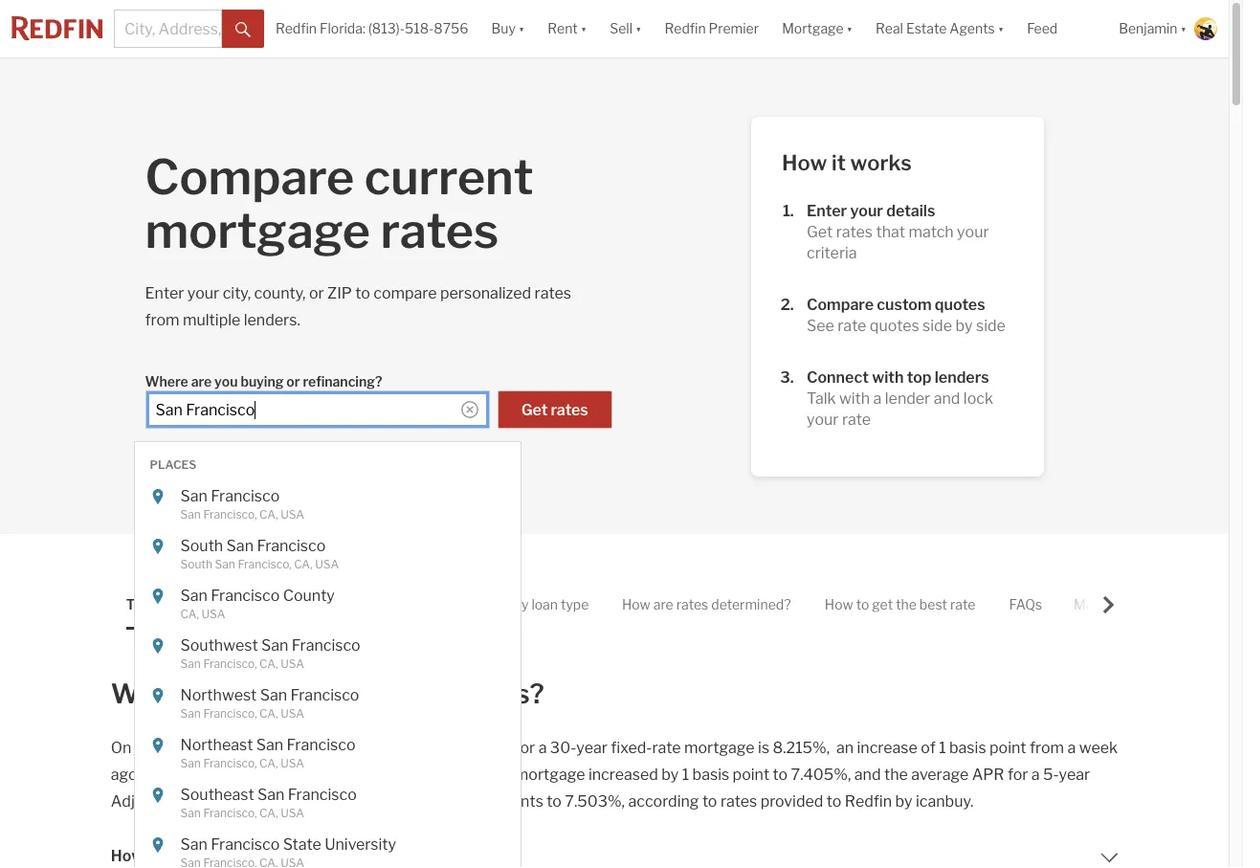 Task type: vqa. For each thing, say whether or not it's contained in the screenshot.
"chat"
no



Task type: describe. For each thing, give the bounding box(es) containing it.
provided
[[761, 793, 824, 811]]

benjamin ▾
[[1120, 20, 1187, 37]]

ca, inside northwest san francisco san francisco, ca, usa
[[260, 707, 278, 721]]

how it works
[[782, 150, 912, 175]]

or for zip
[[309, 284, 324, 303]]

redfin for redfin premier
[[665, 20, 706, 37]]

are for how
[[654, 597, 674, 613]]

a left the 5-
[[1032, 766, 1040, 784]]

0 horizontal spatial 1
[[682, 766, 690, 784]]

real estate agents ▾ button
[[865, 0, 1016, 57]]

sell ▾
[[610, 20, 642, 37]]

south san francisco link
[[181, 537, 463, 557]]

south san francisco south san francisco, ca, usa
[[181, 537, 339, 572]]

rate inside mortgage rate trends link
[[372, 597, 397, 613]]

your right match
[[958, 223, 990, 241]]

personalized
[[440, 284, 532, 303]]

lock
[[964, 389, 994, 408]]

rates by loan type
[[475, 597, 589, 613]]

0 vertical spatial increased
[[589, 766, 659, 784]]

southwest san francisco san francisco, ca, usa
[[181, 637, 361, 671]]

2 horizontal spatial apr
[[972, 766, 1005, 784]]

1 vertical spatial with
[[840, 389, 871, 408]]

your up that
[[851, 202, 884, 220]]

(arm)
[[302, 793, 346, 811]]

lender
[[885, 389, 931, 408]]

get inside enter your details get rates that match your criteria
[[807, 223, 833, 241]]

2 horizontal spatial year
[[1060, 766, 1091, 784]]

florida:
[[320, 20, 366, 37]]

real estate agents ▾ link
[[876, 0, 1005, 57]]

compare
[[374, 284, 437, 303]]

today's
[[234, 677, 326, 710]]

according
[[629, 793, 699, 811]]

rates by loan type link
[[475, 580, 589, 630]]

northeast
[[181, 737, 253, 755]]

0 vertical spatial point
[[990, 739, 1027, 757]]

feed button
[[1016, 0, 1108, 57]]

ca, inside south san francisco south san francisco, ca, usa
[[294, 558, 313, 572]]

current
[[365, 148, 534, 206]]

0 vertical spatial fixed-
[[611, 739, 652, 757]]

that
[[877, 223, 906, 241]]

francisco inside southwest san francisco san francisco, ca, usa
[[292, 637, 361, 655]]

▾ for sell ▾
[[636, 20, 642, 37]]

mortgage up the national in the bottom left of the page
[[332, 677, 458, 710]]

loan
[[532, 597, 558, 613]]

redfin inside on tuesday, october 31, 2023, the national average apr for a 30-year fixed-rate mortgage is 8.215%,  an increase of 1 basis point from a week ago. meanwhile, the average apr for a 15 year fixed-rate mortgage increased by 1 basis point to 7.405%, and the average apr for a 5-year adjustable rate mortgage (arm)  increased by 7 basis points to 7.503%, according to rates provided to redfin by icanbuy.
[[845, 793, 892, 811]]

how for how it works
[[782, 150, 828, 175]]

francisco, for northeast
[[203, 757, 257, 771]]

a inside connect with top lenders talk with a lender and lock your rate
[[874, 389, 882, 408]]

to left get
[[857, 597, 870, 613]]

rate inside how to get the best rate link
[[951, 597, 976, 613]]

san inside san francisco county ca, usa
[[181, 587, 208, 605]]

details
[[887, 202, 936, 220]]

how are rates determined?
[[622, 597, 791, 613]]

2 south from the top
[[181, 558, 213, 572]]

mortgage inside on tuesday, october 31, 2023, the national average apr for a 30-year fixed-rate mortgage is 8.215%,  an increase of 1 basis point from a week ago. meanwhile, the average apr for a 15 year fixed-rate mortgage increased by 1 basis point to 7.405%, and the average apr for a 5-year adjustable rate mortgage (arm)  increased by 7 basis points to 7.503%, according to rates provided to redfin by icanbuy.
[[228, 793, 298, 811]]

buy ▾ button
[[480, 0, 537, 57]]

31,
[[262, 739, 283, 757]]

zip
[[328, 284, 352, 303]]

it
[[832, 150, 846, 175]]

today's mortgage rates
[[126, 597, 276, 613]]

2023,
[[286, 739, 328, 757]]

northeast san francisco link
[[181, 737, 463, 756]]

mortgage rate trends link
[[307, 580, 440, 630]]

a left week
[[1068, 739, 1076, 757]]

how to get the best rate link
[[825, 580, 976, 630]]

7.405%,
[[791, 766, 852, 784]]

how are rates determined? link
[[622, 580, 791, 630]]

multiple
[[183, 311, 241, 329]]

redfin florida: (813)-518-8756
[[276, 20, 469, 37]]

buy ▾ button
[[492, 0, 525, 57]]

8756
[[434, 20, 469, 37]]

mortgage for mortgage ▾
[[782, 20, 844, 37]]

the down 'increase'
[[885, 766, 908, 784]]

1 horizontal spatial basis
[[693, 766, 730, 784]]

meanwhile,
[[144, 766, 224, 784]]

criteria
[[807, 244, 858, 262]]

what
[[111, 677, 182, 710]]

county
[[283, 587, 335, 605]]

week
[[1080, 739, 1118, 757]]

rent ▾
[[548, 20, 587, 37]]

rate up 'according'
[[652, 739, 681, 757]]

are for where
[[191, 373, 212, 390]]

a left 30- at the left of page
[[539, 739, 547, 757]]

connect
[[807, 368, 869, 386]]

san francisco county ca, usa
[[181, 587, 335, 622]]

by left 7 at the left
[[426, 793, 443, 811]]

mortgage ▾ button
[[771, 0, 865, 57]]

connect with top lenders talk with a lender and lock your rate
[[807, 368, 994, 429]]

clear input button
[[461, 401, 478, 419]]

premier
[[709, 20, 759, 37]]

enter for enter your city, county, or zip to compare personalized rates from multiple lenders.
[[145, 284, 184, 303]]

francisco, for northwest
[[203, 707, 257, 721]]

best
[[920, 597, 948, 613]]

northwest san francisco san francisco, ca, usa
[[181, 687, 359, 721]]

rent
[[548, 20, 578, 37]]

mortgage ▾ button
[[782, 0, 853, 57]]

enter your city, county, or zip to compare personalized rates from multiple lenders.
[[145, 284, 575, 329]]

7
[[446, 793, 456, 811]]

ca, inside san francisco san francisco, ca, usa
[[260, 508, 278, 522]]

2 horizontal spatial for
[[1008, 766, 1029, 784]]

the down october
[[228, 766, 251, 784]]

see
[[807, 317, 835, 335]]

0 horizontal spatial point
[[733, 766, 770, 784]]

1 horizontal spatial year
[[577, 739, 608, 757]]

15
[[387, 766, 404, 784]]

by left icanbuy.
[[896, 793, 913, 811]]

match
[[909, 223, 954, 241]]

ca, inside northeast san francisco san francisco, ca, usa
[[260, 757, 278, 771]]

redfin premier button
[[654, 0, 771, 57]]

sell ▾ button
[[610, 0, 642, 57]]

the right get
[[896, 597, 917, 613]]

get inside button
[[522, 401, 548, 420]]

usa inside south san francisco south san francisco, ca, usa
[[315, 558, 339, 572]]

today's mortgage rates link
[[126, 580, 276, 630]]

1 horizontal spatial apr
[[479, 739, 512, 757]]

points
[[499, 793, 544, 811]]

southeast san francisco san francisco, ca, usa
[[181, 786, 357, 821]]

get
[[873, 597, 893, 613]]

sell
[[610, 20, 633, 37]]

by up 'according'
[[662, 766, 679, 784]]

mortgage for mortgage tools
[[1074, 597, 1136, 613]]

to up provided
[[773, 766, 788, 784]]

francisco, for southwest
[[203, 657, 257, 671]]

average down 31,
[[255, 766, 312, 784]]

city,
[[223, 284, 251, 303]]

southeast
[[181, 786, 254, 805]]

City, Address, School, Agent, ZIP search field
[[114, 10, 222, 48]]

compare custom quotes see rate quotes side by side
[[807, 296, 1006, 335]]

custom
[[877, 296, 932, 314]]

rates inside button
[[551, 401, 588, 420]]

francisco down southeast san francisco san francisco, ca, usa
[[211, 836, 280, 854]]

▾ for rent ▾
[[581, 20, 587, 37]]

icanbuy.
[[916, 793, 974, 811]]

rate up the points
[[483, 766, 512, 784]]

francisco inside northeast san francisco san francisco, ca, usa
[[287, 737, 356, 755]]

rates inside enter your details get rates that match your criteria
[[837, 223, 873, 241]]

0 vertical spatial with
[[872, 368, 904, 386]]

user photo image
[[1195, 17, 1218, 40]]



Task type: locate. For each thing, give the bounding box(es) containing it.
francisco right 31,
[[287, 737, 356, 755]]

1 horizontal spatial side
[[977, 317, 1006, 335]]

compare for compare current mortgage rates
[[145, 148, 355, 206]]

places
[[150, 458, 197, 472]]

county,
[[254, 284, 306, 303]]

0 vertical spatial south
[[181, 537, 223, 556]]

for left 15
[[351, 766, 372, 784]]

average down southeast san francisco san francisco, ca, usa
[[241, 847, 299, 866]]

0 horizontal spatial from
[[145, 311, 180, 329]]

on tuesday, october 31, 2023, the national average apr for a 30-year fixed-rate mortgage is 8.215%,  an increase of 1 basis point from a week ago. meanwhile, the average apr for a 15 year fixed-rate mortgage increased by 1 basis point to 7.405%, and the average apr for a 5-year adjustable rate mortgage (arm)  increased by 7 basis points to 7.503%, according to rates provided to redfin by icanbuy.
[[111, 739, 1122, 811]]

with down connect
[[840, 389, 871, 408]]

1 horizontal spatial redfin
[[665, 20, 706, 37]]

ca, right the today's
[[181, 607, 199, 622]]

your inside enter your city, county, or zip to compare personalized rates from multiple lenders.
[[187, 284, 219, 303]]

top
[[907, 368, 932, 386]]

▾ right buy
[[519, 20, 525, 37]]

2 side from the left
[[977, 317, 1006, 335]]

1 vertical spatial compare
[[807, 296, 874, 314]]

mortgage left real
[[782, 20, 844, 37]]

1 vertical spatial get
[[522, 401, 548, 420]]

search input image
[[461, 401, 478, 419]]

usa down northeast san francisco link
[[281, 757, 305, 771]]

quotes
[[935, 296, 986, 314], [870, 317, 920, 335]]

0 vertical spatial and
[[934, 389, 961, 408]]

1 horizontal spatial quotes
[[935, 296, 986, 314]]

are left you
[[191, 373, 212, 390]]

your
[[851, 202, 884, 220], [958, 223, 990, 241], [187, 284, 219, 303], [807, 410, 839, 429]]

rate right see
[[838, 317, 867, 335]]

redfin inside button
[[665, 20, 706, 37]]

to inside enter your city, county, or zip to compare personalized rates from multiple lenders.
[[356, 284, 370, 303]]

fixed- up 7 at the left
[[442, 766, 483, 784]]

usa up today's
[[281, 657, 305, 671]]

5 ▾ from the left
[[998, 20, 1005, 37]]

6 ▾ from the left
[[1181, 20, 1187, 37]]

▾ left user photo
[[1181, 20, 1187, 37]]

francisco, down the northeast
[[203, 757, 257, 771]]

basis up 'according'
[[693, 766, 730, 784]]

0 horizontal spatial compare
[[145, 148, 355, 206]]

0 horizontal spatial side
[[923, 317, 953, 335]]

1 horizontal spatial and
[[934, 389, 961, 408]]

san francisco link
[[181, 488, 463, 507]]

rate down connect
[[843, 410, 871, 429]]

rates inside enter your city, county, or zip to compare personalized rates from multiple lenders.
[[535, 284, 572, 303]]

mortgage inside mortgage ▾ dropdown button
[[782, 20, 844, 37]]

▾ right rent
[[581, 20, 587, 37]]

from up the 5-
[[1030, 739, 1065, 757]]

mortgage up city,
[[145, 202, 371, 259]]

or right buying
[[287, 373, 300, 390]]

lenders
[[935, 368, 990, 386]]

to down 7.405%,
[[827, 793, 842, 811]]

fixed- up 'according'
[[611, 739, 652, 757]]

apr up southeast san francisco link
[[315, 766, 348, 784]]

usa inside northeast san francisco san francisco, ca, usa
[[281, 757, 305, 771]]

0 horizontal spatial and
[[855, 766, 881, 784]]

year right 15
[[407, 766, 438, 784]]

get right search input icon on the top left of the page
[[522, 401, 548, 420]]

1 horizontal spatial point
[[990, 739, 1027, 757]]

year up 7.503%,
[[577, 739, 608, 757]]

agents
[[950, 20, 996, 37]]

your inside connect with top lenders talk with a lender and lock your rate
[[807, 410, 839, 429]]

point down is
[[733, 766, 770, 784]]

basis right of
[[950, 739, 987, 757]]

0 horizontal spatial basis
[[459, 793, 496, 811]]

30-
[[550, 739, 577, 757]]

northwest san francisco link
[[181, 687, 463, 706]]

francisco down "southwest san francisco" link
[[291, 687, 359, 705]]

redfin down 7.405%,
[[845, 793, 892, 811]]

francisco, for southeast
[[203, 806, 257, 821]]

san francisco state university link
[[135, 828, 520, 868], [181, 836, 463, 855]]

to right the points
[[547, 793, 562, 811]]

apr
[[479, 739, 512, 757], [315, 766, 348, 784], [972, 766, 1005, 784]]

rent ▾ button
[[537, 0, 599, 57]]

1 horizontal spatial get
[[807, 223, 833, 241]]

enter your details get rates that match your criteria
[[807, 202, 990, 262]]

francisco up south san francisco south san francisco, ca, usa
[[211, 488, 280, 506]]

works
[[851, 150, 912, 175]]

0 vertical spatial compare
[[145, 148, 355, 206]]

mortgage left is
[[685, 739, 755, 757]]

francisco inside san francisco san francisco, ca, usa
[[211, 488, 280, 506]]

1 horizontal spatial enter
[[807, 202, 848, 220]]

tuesday,
[[135, 739, 197, 757]]

1 vertical spatial point
[[733, 766, 770, 784]]

submit search image
[[235, 22, 251, 37]]

0 horizontal spatial with
[[840, 389, 871, 408]]

are left determined?
[[654, 597, 674, 613]]

apr down rates? on the bottom left of page
[[479, 739, 512, 757]]

get up criteria
[[807, 223, 833, 241]]

average up 7 at the left
[[419, 739, 476, 757]]

0 horizontal spatial enter
[[145, 284, 184, 303]]

your up multiple
[[187, 284, 219, 303]]

compare inside compare current mortgage rates
[[145, 148, 355, 206]]

benjamin
[[1120, 20, 1178, 37]]

calculate
[[172, 847, 237, 866]]

or left zip
[[309, 284, 324, 303]]

1 horizontal spatial for
[[515, 739, 535, 757]]

City, county, ZIP search field
[[145, 391, 490, 429]]

0 horizontal spatial fixed-
[[442, 766, 483, 784]]

san francisco san francisco, ca, usa
[[181, 488, 305, 522]]

talk
[[807, 389, 836, 408]]

1 horizontal spatial 1
[[939, 739, 947, 757]]

san francisco county link
[[181, 587, 463, 606]]

francisco, inside san francisco san francisco, ca, usa
[[203, 508, 257, 522]]

ca, up southeast san francisco san francisco, ca, usa
[[260, 757, 278, 771]]

francisco up what are today's mortgage rates?
[[292, 637, 361, 655]]

0 horizontal spatial or
[[287, 373, 300, 390]]

1 vertical spatial increased
[[353, 793, 422, 811]]

from
[[145, 311, 180, 329], [1030, 739, 1065, 757]]

ca, up 'san francisco state university'
[[260, 806, 278, 821]]

determined?
[[712, 597, 791, 613]]

by inside compare custom quotes see rate quotes side by side
[[956, 317, 973, 335]]

and inside connect with top lenders talk with a lender and lock your rate
[[934, 389, 961, 408]]

0 horizontal spatial redfin
[[276, 20, 317, 37]]

or
[[309, 284, 324, 303], [287, 373, 300, 390]]

buying
[[241, 373, 284, 390]]

redfin for redfin florida: (813)-518-8756
[[276, 20, 317, 37]]

usa down northwest san francisco link
[[281, 707, 305, 721]]

how right type
[[622, 597, 651, 613]]

ca, inside southeast san francisco san francisco, ca, usa
[[260, 806, 278, 821]]

and down lenders
[[934, 389, 961, 408]]

1 horizontal spatial with
[[872, 368, 904, 386]]

rent ▾ button
[[548, 0, 587, 57]]

ca, inside san francisco county ca, usa
[[181, 607, 199, 622]]

3 ▾ from the left
[[636, 20, 642, 37]]

year
[[577, 739, 608, 757], [407, 766, 438, 784], [1060, 766, 1091, 784]]

1 side from the left
[[923, 317, 953, 335]]

enter
[[807, 202, 848, 220], [145, 284, 184, 303]]

4 ▾ from the left
[[847, 20, 853, 37]]

northeast san francisco san francisco, ca, usa
[[181, 737, 356, 771]]

or inside enter your city, county, or zip to compare personalized rates from multiple lenders.
[[309, 284, 324, 303]]

francisco, down southwest
[[203, 657, 257, 671]]

usa inside san francisco county ca, usa
[[202, 607, 226, 622]]

1 vertical spatial or
[[287, 373, 300, 390]]

1 horizontal spatial compare
[[807, 296, 874, 314]]

francisco up county
[[257, 537, 326, 556]]

how for how we calculate average rates
[[111, 847, 144, 866]]

rate inside compare custom quotes see rate quotes side by side
[[838, 317, 867, 335]]

1 vertical spatial and
[[855, 766, 881, 784]]

basis right 7 at the left
[[459, 793, 496, 811]]

▾ for mortgage ▾
[[847, 20, 853, 37]]

▾ right agents
[[998, 20, 1005, 37]]

0 horizontal spatial for
[[351, 766, 372, 784]]

increased down 15
[[353, 793, 422, 811]]

2 vertical spatial are
[[187, 677, 228, 710]]

francisco, inside southeast san francisco san francisco, ca, usa
[[203, 806, 257, 821]]

1 vertical spatial basis
[[693, 766, 730, 784]]

1 south from the top
[[181, 537, 223, 556]]

2 horizontal spatial basis
[[950, 739, 987, 757]]

mortgage for mortgage rate trends
[[307, 597, 369, 613]]

trends
[[400, 597, 440, 613]]

rates inside on tuesday, october 31, 2023, the national average apr for a 30-year fixed-rate mortgage is 8.215%,  an increase of 1 basis point from a week ago. meanwhile, the average apr for a 15 year fixed-rate mortgage increased by 1 basis point to 7.405%, and the average apr for a 5-year adjustable rate mortgage (arm)  increased by 7 basis points to 7.503%, according to rates provided to redfin by icanbuy.
[[721, 793, 758, 811]]

or for refinancing?
[[287, 373, 300, 390]]

an
[[837, 739, 854, 757]]

1 vertical spatial 1
[[682, 766, 690, 784]]

ca, up 31,
[[260, 707, 278, 721]]

francisco, down southeast
[[203, 806, 257, 821]]

buy ▾
[[492, 20, 525, 37]]

are down southwest
[[187, 677, 228, 710]]

south down san francisco san francisco, ca, usa
[[181, 537, 223, 556]]

increase
[[857, 739, 918, 757]]

south up today's mortgage rates
[[181, 558, 213, 572]]

usa up 'san francisco state university'
[[281, 806, 305, 821]]

to right 'according'
[[703, 793, 718, 811]]

rate inside connect with top lenders talk with a lender and lock your rate
[[843, 410, 871, 429]]

and
[[934, 389, 961, 408], [855, 766, 881, 784]]

feed
[[1028, 20, 1058, 37]]

2 ▾ from the left
[[581, 20, 587, 37]]

a left 15
[[375, 766, 383, 784]]

0 horizontal spatial get
[[522, 401, 548, 420]]

francisco, up south san francisco south san francisco, ca, usa
[[203, 508, 257, 522]]

for left 30- at the left of page
[[515, 739, 535, 757]]

next image
[[1101, 596, 1119, 614]]

get rates button
[[498, 391, 612, 429]]

2 horizontal spatial redfin
[[845, 793, 892, 811]]

usa inside northwest san francisco san francisco, ca, usa
[[281, 707, 305, 721]]

518-
[[405, 20, 434, 37]]

usa inside southwest san francisco san francisco, ca, usa
[[281, 657, 305, 671]]

1 ▾ from the left
[[519, 20, 525, 37]]

are for what
[[187, 677, 228, 710]]

1 horizontal spatial fixed-
[[611, 739, 652, 757]]

mortgage inside compare current mortgage rates
[[145, 202, 371, 259]]

1 vertical spatial enter
[[145, 284, 184, 303]]

by
[[956, 317, 973, 335], [514, 597, 529, 613], [662, 766, 679, 784], [426, 793, 443, 811], [896, 793, 913, 811]]

1 horizontal spatial or
[[309, 284, 324, 303]]

compare inside compare custom quotes see rate quotes side by side
[[807, 296, 874, 314]]

what are today's mortgage rates?
[[111, 677, 544, 710]]

1 horizontal spatial from
[[1030, 739, 1065, 757]]

of
[[921, 739, 936, 757]]

a left lender
[[874, 389, 882, 408]]

mortgage inside mortgage rate trends link
[[307, 597, 369, 613]]

▾ left real
[[847, 20, 853, 37]]

rate right best
[[951, 597, 976, 613]]

francisco,
[[203, 508, 257, 522], [238, 558, 292, 572], [203, 657, 257, 671], [203, 707, 257, 721], [203, 757, 257, 771], [203, 806, 257, 821]]

0 vertical spatial or
[[309, 284, 324, 303]]

ca, inside southwest san francisco san francisco, ca, usa
[[260, 657, 278, 671]]

0 horizontal spatial quotes
[[870, 317, 920, 335]]

a
[[874, 389, 882, 408], [539, 739, 547, 757], [1068, 739, 1076, 757], [375, 766, 383, 784], [1032, 766, 1040, 784]]

by up lenders
[[956, 317, 973, 335]]

francisco, inside northwest san francisco san francisco, ca, usa
[[203, 707, 257, 721]]

francisco, inside southwest san francisco san francisco, ca, usa
[[203, 657, 257, 671]]

and inside on tuesday, october 31, 2023, the national average apr for a 30-year fixed-rate mortgage is 8.215%,  an increase of 1 basis point from a week ago. meanwhile, the average apr for a 15 year fixed-rate mortgage increased by 1 basis point to 7.405%, and the average apr for a 5-year adjustable rate mortgage (arm)  increased by 7 basis points to 7.503%, according to rates provided to redfin by icanbuy.
[[855, 766, 881, 784]]

side up lenders
[[977, 317, 1006, 335]]

by left loan
[[514, 597, 529, 613]]

how left "it"
[[782, 150, 828, 175]]

enter for enter your details get rates that match your criteria
[[807, 202, 848, 220]]

compare current mortgage rates
[[145, 148, 534, 259]]

0 vertical spatial from
[[145, 311, 180, 329]]

refinancing?
[[303, 373, 382, 390]]

francisco inside south san francisco south san francisco, ca, usa
[[257, 537, 326, 556]]

university
[[325, 836, 396, 854]]

average up icanbuy.
[[912, 766, 969, 784]]

redfin left premier
[[665, 20, 706, 37]]

how for how are rates determined?
[[622, 597, 651, 613]]

mortgage
[[145, 202, 371, 259], [177, 597, 240, 613], [332, 677, 458, 710], [685, 739, 755, 757], [515, 766, 585, 784]]

average
[[419, 739, 476, 757], [255, 766, 312, 784], [912, 766, 969, 784], [241, 847, 299, 866]]

francisco down south san francisco south san francisco, ca, usa
[[211, 587, 280, 605]]

1 right of
[[939, 739, 947, 757]]

mortgage rate trends
[[307, 597, 440, 613]]

mortgage tools link
[[1074, 580, 1170, 630]]

0 vertical spatial quotes
[[935, 296, 986, 314]]

0 vertical spatial are
[[191, 373, 212, 390]]

usa down 'south san francisco' link
[[315, 558, 339, 572]]

enter inside enter your city, county, or zip to compare personalized rates from multiple lenders.
[[145, 284, 184, 303]]

francisco inside northwest san francisco san francisco, ca, usa
[[291, 687, 359, 705]]

1 horizontal spatial increased
[[589, 766, 659, 784]]

with up lender
[[872, 368, 904, 386]]

southwest san francisco link
[[181, 637, 463, 656]]

enter up multiple
[[145, 284, 184, 303]]

ca, up south san francisco south san francisco, ca, usa
[[260, 508, 278, 522]]

mortgage down 30- at the left of page
[[515, 766, 585, 784]]

1 vertical spatial are
[[654, 597, 674, 613]]

where are you buying or refinancing?
[[145, 373, 382, 390]]

and down 'increase'
[[855, 766, 881, 784]]

rates inside compare current mortgage rates
[[381, 202, 499, 259]]

state
[[283, 836, 321, 854]]

get
[[807, 223, 833, 241], [522, 401, 548, 420]]

8.215%,
[[773, 739, 830, 757]]

ago.
[[111, 766, 140, 784]]

0 vertical spatial 1
[[939, 739, 947, 757]]

mortgage up southwest
[[177, 597, 240, 613]]

from inside on tuesday, october 31, 2023, the national average apr for a 30-year fixed-rate mortgage is 8.215%,  an increase of 1 basis point from a week ago. meanwhile, the average apr for a 15 year fixed-rate mortgage increased by 1 basis point to 7.405%, and the average apr for a 5-year adjustable rate mortgage (arm)  increased by 7 basis points to 7.503%, according to rates provided to redfin by icanbuy.
[[1030, 739, 1065, 757]]

ca, up today's
[[260, 657, 278, 671]]

0 horizontal spatial apr
[[315, 766, 348, 784]]

side down custom in the top of the page
[[923, 317, 953, 335]]

compare for compare custom quotes see rate quotes side by side
[[807, 296, 874, 314]]

rates?
[[464, 677, 544, 710]]

1 vertical spatial from
[[1030, 739, 1065, 757]]

usa inside san francisco san francisco, ca, usa
[[281, 508, 305, 522]]

how to get the best rate
[[825, 597, 976, 613]]

1 vertical spatial fixed-
[[442, 766, 483, 784]]

usa inside southeast san francisco san francisco, ca, usa
[[281, 806, 305, 821]]

▾ for buy ▾
[[519, 20, 525, 37]]

is
[[758, 739, 770, 757]]

today's
[[126, 597, 174, 613]]

usa down san francisco "link"
[[281, 508, 305, 522]]

0 vertical spatial get
[[807, 223, 833, 241]]

redfin
[[276, 20, 317, 37], [665, 20, 706, 37], [845, 793, 892, 811]]

from left multiple
[[145, 311, 180, 329]]

▾ for benjamin ▾
[[1181, 20, 1187, 37]]

2 vertical spatial basis
[[459, 793, 496, 811]]

0 horizontal spatial increased
[[353, 793, 422, 811]]

how left get
[[825, 597, 854, 613]]

how we calculate average rates
[[111, 847, 340, 866]]

francisco inside san francisco county ca, usa
[[211, 587, 280, 605]]

mortgage inside mortgage tools link
[[1074, 597, 1136, 613]]

usa up southwest
[[202, 607, 226, 622]]

francisco, inside northeast san francisco san francisco, ca, usa
[[203, 757, 257, 771]]

(813)-
[[368, 20, 405, 37]]

to
[[356, 284, 370, 303], [857, 597, 870, 613], [773, 766, 788, 784], [547, 793, 562, 811], [703, 793, 718, 811], [827, 793, 842, 811]]

quotes right custom in the top of the page
[[935, 296, 986, 314]]

francisco inside southeast san francisco san francisco, ca, usa
[[288, 786, 357, 805]]

lenders.
[[244, 311, 300, 329]]

1 vertical spatial south
[[181, 558, 213, 572]]

francisco, down northwest
[[203, 707, 257, 721]]

0 vertical spatial basis
[[950, 739, 987, 757]]

0 horizontal spatial year
[[407, 766, 438, 784]]

october
[[200, 739, 259, 757]]

apr up icanbuy.
[[972, 766, 1005, 784]]

how for how to get the best rate
[[825, 597, 854, 613]]

▾ right sell
[[636, 20, 642, 37]]

rate
[[191, 793, 225, 811]]

rate left trends
[[372, 597, 397, 613]]

francisco, inside south san francisco south san francisco, ca, usa
[[238, 558, 292, 572]]

1 vertical spatial quotes
[[870, 317, 920, 335]]

mortgage
[[782, 20, 844, 37], [307, 597, 369, 613], [1074, 597, 1136, 613], [228, 793, 298, 811]]

the right 2023,
[[331, 739, 355, 757]]

1
[[939, 739, 947, 757], [682, 766, 690, 784]]

point right of
[[990, 739, 1027, 757]]

rate
[[838, 317, 867, 335], [843, 410, 871, 429], [372, 597, 397, 613], [951, 597, 976, 613], [652, 739, 681, 757], [483, 766, 512, 784]]

0 vertical spatial enter
[[807, 202, 848, 220]]

enter inside enter your details get rates that match your criteria
[[807, 202, 848, 220]]

san francisco state university
[[181, 836, 396, 854]]

from inside enter your city, county, or zip to compare personalized rates from multiple lenders.
[[145, 311, 180, 329]]

for left the 5-
[[1008, 766, 1029, 784]]

adjustable
[[111, 793, 188, 811]]



